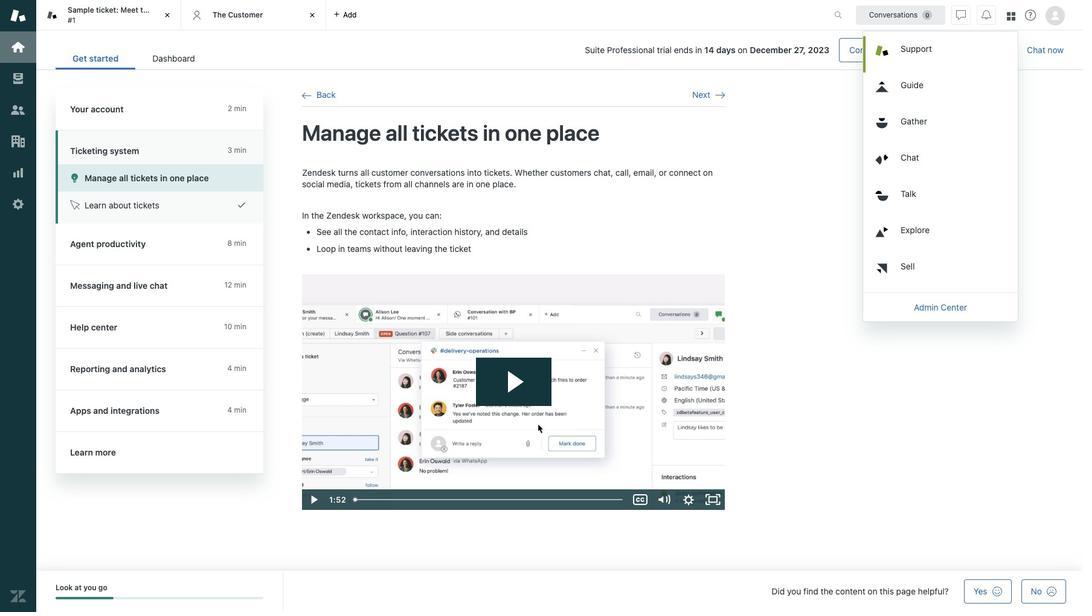 Task type: locate. For each thing, give the bounding box(es) containing it.
in left 14
[[696, 45, 702, 55]]

0 horizontal spatial manage all tickets in one place
[[85, 173, 209, 183]]

2 trial from the left
[[973, 45, 988, 55]]

system
[[110, 146, 139, 156]]

tickets down turns
[[355, 179, 381, 189]]

learn for learn about tickets
[[85, 200, 106, 210]]

2 min from the top
[[234, 146, 247, 155]]

helpful?
[[918, 586, 949, 596]]

0 horizontal spatial one
[[170, 173, 185, 183]]

27,
[[794, 45, 806, 55]]

4
[[228, 364, 232, 373], [228, 405, 232, 415]]

leaving
[[405, 244, 433, 254]]

place inside content-title region
[[546, 120, 600, 146]]

learn inside learn more dropdown button
[[70, 447, 93, 457]]

4 min
[[228, 364, 247, 373], [228, 405, 247, 415]]

2 horizontal spatial you
[[787, 586, 801, 596]]

1 horizontal spatial on
[[738, 45, 748, 55]]

admin
[[914, 302, 939, 312]]

tab
[[36, 0, 181, 30]]

tickets up conversations
[[413, 120, 478, 146]]

1 vertical spatial learn
[[70, 447, 93, 457]]

tickets
[[413, 120, 478, 146], [131, 173, 158, 183], [355, 179, 381, 189], [133, 200, 159, 210]]

suite professional trial ends in 14 days on december 27, 2023
[[585, 45, 830, 55]]

ticketing system heading
[[56, 131, 263, 164]]

learn about tickets
[[85, 200, 159, 210]]

3 min from the top
[[234, 239, 247, 248]]

one inside manage all tickets in one place button
[[170, 173, 185, 183]]

2 close image from the left
[[306, 9, 318, 21]]

teams
[[347, 244, 371, 254]]

manage inside content-title region
[[302, 120, 381, 146]]

close image left add popup button
[[306, 9, 318, 21]]

chat now button
[[1018, 38, 1074, 62]]

trial left ends
[[657, 45, 672, 55]]

region
[[302, 167, 725, 510]]

are
[[452, 179, 465, 189]]

one
[[505, 120, 542, 146], [170, 173, 185, 183], [476, 179, 490, 189]]

place.
[[493, 179, 516, 189]]

agent
[[70, 239, 94, 249]]

footer containing did you find the content on this page helpful?
[[36, 571, 1084, 612]]

place up customers
[[546, 120, 600, 146]]

1 trial from the left
[[657, 45, 672, 55]]

min for apps and integrations
[[234, 405, 247, 415]]

learn inside 'learn about tickets' button
[[85, 200, 106, 210]]

chat up talk
[[901, 152, 919, 162]]

back
[[317, 89, 336, 100]]

0 vertical spatial ticket
[[154, 5, 174, 15]]

main element
[[0, 0, 36, 612]]

chat link
[[866, 145, 1018, 181]]

and right apps
[[93, 405, 108, 416]]

turns
[[338, 167, 358, 177]]

on right connect
[[703, 167, 713, 177]]

zendesk image
[[10, 589, 26, 604]]

chat for chat
[[901, 152, 919, 162]]

2
[[228, 104, 232, 113]]

trial
[[657, 45, 672, 55], [973, 45, 988, 55]]

manage all tickets in one place up 'learn about tickets' button at the top of page
[[85, 173, 209, 183]]

place up 'learn about tickets' button at the top of page
[[187, 173, 209, 183]]

1 vertical spatial place
[[187, 173, 209, 183]]

learn about tickets button
[[58, 192, 263, 219]]

chat for chat now
[[1027, 45, 1046, 55]]

1 horizontal spatial close image
[[306, 9, 318, 21]]

0 vertical spatial manage
[[302, 120, 381, 146]]

chat left now
[[1027, 45, 1046, 55]]

center
[[91, 322, 117, 332]]

min inside ticketing system heading
[[234, 146, 247, 155]]

1 vertical spatial manage all tickets in one place
[[85, 173, 209, 183]]

on right days
[[738, 45, 748, 55]]

5 min from the top
[[234, 322, 247, 331]]

or
[[659, 167, 667, 177]]

1 horizontal spatial one
[[476, 179, 490, 189]]

page
[[897, 586, 916, 596]]

1 close image from the left
[[161, 9, 173, 21]]

you right did
[[787, 586, 801, 596]]

0 horizontal spatial manage
[[85, 173, 117, 183]]

0 vertical spatial on
[[738, 45, 748, 55]]

suite
[[585, 45, 605, 55]]

2 4 min from the top
[[228, 405, 247, 415]]

on left 'this'
[[868, 586, 878, 596]]

trial right the your
[[973, 45, 988, 55]]

sample ticket: meet the ticket #1
[[68, 5, 174, 24]]

learn left about
[[85, 200, 106, 210]]

1 4 min from the top
[[228, 364, 247, 373]]

2 horizontal spatial one
[[505, 120, 542, 146]]

the right meet
[[140, 5, 152, 15]]

contact
[[360, 227, 389, 237]]

notifications image
[[982, 10, 992, 20]]

compare plans
[[850, 45, 908, 55]]

ticket down history,
[[450, 244, 471, 254]]

now
[[1048, 45, 1064, 55]]

8 min
[[228, 239, 247, 248]]

1 vertical spatial manage
[[85, 173, 117, 183]]

1 horizontal spatial place
[[546, 120, 600, 146]]

customers image
[[10, 102, 26, 118]]

1 horizontal spatial manage all tickets in one place
[[302, 120, 600, 146]]

1 vertical spatial zendesk
[[326, 210, 360, 220]]

see
[[317, 227, 331, 237]]

6 min from the top
[[234, 364, 247, 373]]

trial for professional
[[657, 45, 672, 55]]

your
[[954, 45, 971, 55]]

1 vertical spatial chat
[[901, 152, 919, 162]]

one up 'learn about tickets' button at the top of page
[[170, 173, 185, 183]]

min for messaging and live chat
[[234, 280, 247, 289]]

2 4 from the top
[[228, 405, 232, 415]]

ends
[[674, 45, 693, 55]]

4 min for analytics
[[228, 364, 247, 373]]

gather link
[[866, 108, 1018, 145]]

ticket right meet
[[154, 5, 174, 15]]

content
[[836, 586, 866, 596]]

started
[[89, 53, 119, 63]]

and left details
[[485, 227, 500, 237]]

0 horizontal spatial you
[[84, 583, 96, 592]]

video element
[[302, 275, 725, 510]]

1 vertical spatial 4 min
[[228, 405, 247, 415]]

14
[[705, 45, 714, 55]]

chat,
[[594, 167, 613, 177]]

0 vertical spatial manage all tickets in one place
[[302, 120, 600, 146]]

0 vertical spatial learn
[[85, 200, 106, 210]]

reporting and analytics
[[70, 364, 166, 374]]

0 horizontal spatial place
[[187, 173, 209, 183]]

you right 'at'
[[84, 583, 96, 592]]

on
[[738, 45, 748, 55], [703, 167, 713, 177], [868, 586, 878, 596]]

all up customer
[[386, 120, 408, 146]]

1 vertical spatial on
[[703, 167, 713, 177]]

0 vertical spatial 4
[[228, 364, 232, 373]]

1 min from the top
[[234, 104, 247, 113]]

manage up turns
[[302, 120, 381, 146]]

channels
[[415, 179, 450, 189]]

8
[[228, 239, 232, 248]]

conversations
[[411, 167, 465, 177]]

section
[[222, 38, 998, 62]]

your account
[[70, 104, 124, 114]]

in the zendesk workspace, you can:
[[302, 210, 442, 220]]

yes button
[[964, 580, 1012, 604]]

0 horizontal spatial close image
[[161, 9, 173, 21]]

and left 'live'
[[116, 280, 131, 291]]

in
[[302, 210, 309, 220]]

in up 'learn about tickets' button at the top of page
[[160, 173, 167, 183]]

details
[[502, 227, 528, 237]]

all down system
[[119, 173, 128, 183]]

close image
[[161, 9, 173, 21], [306, 9, 318, 21]]

loop in teams without leaving the ticket
[[317, 244, 471, 254]]

integrations
[[111, 405, 160, 416]]

on inside zendesk turns all customer conversations into tickets. whether customers chat, call, email, or connect on social media, tickets from all channels are in one place.
[[703, 167, 713, 177]]

7 min from the top
[[234, 405, 247, 415]]

and left analytics
[[112, 364, 128, 374]]

zendesk
[[302, 167, 336, 177], [326, 210, 360, 220]]

and for messaging and live chat
[[116, 280, 131, 291]]

ticket
[[154, 5, 174, 15], [450, 244, 471, 254]]

tabs tab list
[[36, 0, 822, 30]]

the customer tab
[[181, 0, 326, 30]]

footer
[[36, 571, 1084, 612]]

tab list
[[56, 47, 212, 69]]

all
[[386, 120, 408, 146], [361, 167, 369, 177], [119, 173, 128, 183], [404, 179, 413, 189], [334, 227, 342, 237]]

all right 'from'
[[404, 179, 413, 189]]

look
[[56, 583, 73, 592]]

agent productivity
[[70, 239, 146, 249]]

customer
[[228, 10, 263, 19]]

0 vertical spatial place
[[546, 120, 600, 146]]

0 vertical spatial zendesk
[[302, 167, 336, 177]]

in inside zendesk turns all customer conversations into tickets. whether customers chat, call, email, or connect on social media, tickets from all channels are in one place.
[[467, 179, 474, 189]]

one inside content-title region
[[505, 120, 542, 146]]

1 4 from the top
[[228, 364, 232, 373]]

back button
[[302, 89, 336, 101]]

can:
[[425, 210, 442, 220]]

0 horizontal spatial on
[[703, 167, 713, 177]]

3
[[228, 146, 232, 155]]

0 horizontal spatial trial
[[657, 45, 672, 55]]

1 horizontal spatial trial
[[973, 45, 988, 55]]

get help image
[[1026, 10, 1036, 21]]

place inside manage all tickets in one place button
[[187, 173, 209, 183]]

all right see
[[334, 227, 342, 237]]

zendesk up see
[[326, 210, 360, 220]]

0 horizontal spatial chat
[[901, 152, 919, 162]]

history,
[[455, 227, 483, 237]]

December 27, 2023 text field
[[750, 45, 830, 55]]

one down into
[[476, 179, 490, 189]]

close image right meet
[[161, 9, 173, 21]]

your
[[70, 104, 89, 114]]

1 horizontal spatial manage
[[302, 120, 381, 146]]

one up "whether"
[[505, 120, 542, 146]]

progress-bar progress bar
[[56, 597, 263, 600]]

productivity
[[96, 239, 146, 249]]

tickets inside content-title region
[[413, 120, 478, 146]]

1 horizontal spatial you
[[409, 210, 423, 220]]

the down interaction
[[435, 244, 447, 254]]

all inside content-title region
[[386, 120, 408, 146]]

zendesk support image
[[10, 8, 26, 24]]

tab containing sample ticket: meet the ticket
[[36, 0, 181, 30]]

trial inside button
[[973, 45, 988, 55]]

zendesk turns all customer conversations into tickets. whether customers chat, call, email, or connect on social media, tickets from all channels are in one place.
[[302, 167, 713, 189]]

region containing zendesk turns all customer conversations into tickets. whether customers chat, call, email, or connect on social media, tickets from all channels are in one place.
[[302, 167, 725, 510]]

chat inside button
[[1027, 45, 1046, 55]]

10
[[224, 322, 232, 331]]

tickets up 'learn about tickets' button at the top of page
[[131, 173, 158, 183]]

in up the tickets.
[[483, 120, 501, 146]]

ticket:
[[96, 5, 119, 15]]

0 horizontal spatial ticket
[[154, 5, 174, 15]]

1 horizontal spatial ticket
[[450, 244, 471, 254]]

1 horizontal spatial chat
[[1027, 45, 1046, 55]]

manage down 'ticketing system'
[[85, 173, 117, 183]]

2 vertical spatial on
[[868, 586, 878, 596]]

1 vertical spatial ticket
[[450, 244, 471, 254]]

apps and integrations
[[70, 405, 160, 416]]

more
[[95, 447, 116, 457]]

in right are
[[467, 179, 474, 189]]

manage all tickets in one place
[[302, 120, 600, 146], [85, 173, 209, 183]]

zendesk up social
[[302, 167, 336, 177]]

4 min from the top
[[234, 280, 247, 289]]

you left the can:
[[409, 210, 423, 220]]

1 vertical spatial 4
[[228, 405, 232, 415]]

content-title region
[[302, 119, 725, 147]]

0 vertical spatial chat
[[1027, 45, 1046, 55]]

messaging
[[70, 280, 114, 291]]

buy
[[937, 45, 952, 55]]

compare plans button
[[839, 38, 919, 62]]

without
[[374, 244, 403, 254]]

video thumbnail image
[[302, 275, 725, 510], [302, 275, 725, 510]]

dashboard
[[152, 53, 195, 63]]

manage all tickets in one place up conversations
[[302, 120, 600, 146]]

0 vertical spatial 4 min
[[228, 364, 247, 373]]

learn left the more
[[70, 447, 93, 457]]



Task type: vqa. For each thing, say whether or not it's contained in the screenshot.
"The Help Center isn't visible to end users until you activate it."
no



Task type: describe. For each thing, give the bounding box(es) containing it.
customers
[[551, 167, 592, 177]]

one inside zendesk turns all customer conversations into tickets. whether customers chat, call, email, or connect on social media, tickets from all channels are in one place.
[[476, 179, 490, 189]]

the customer
[[213, 10, 263, 19]]

into
[[467, 167, 482, 177]]

about
[[109, 200, 131, 210]]

conversations
[[869, 10, 918, 19]]

the right in
[[311, 210, 324, 220]]

on inside section
[[738, 45, 748, 55]]

2 min
[[228, 104, 247, 113]]

call,
[[616, 167, 631, 177]]

tickets inside zendesk turns all customer conversations into tickets. whether customers chat, call, email, or connect on social media, tickets from all channels are in one place.
[[355, 179, 381, 189]]

learn more button
[[56, 432, 261, 473]]

get
[[73, 53, 87, 63]]

organizations image
[[10, 134, 26, 149]]

all inside button
[[119, 173, 128, 183]]

and for apps and integrations
[[93, 405, 108, 416]]

plans
[[888, 45, 908, 55]]

december
[[750, 45, 792, 55]]

no button
[[1022, 580, 1067, 604]]

tickets right about
[[133, 200, 159, 210]]

sample
[[68, 5, 94, 15]]

this
[[880, 586, 894, 596]]

talk link
[[866, 181, 1018, 217]]

all right turns
[[361, 167, 369, 177]]

the up teams
[[345, 227, 357, 237]]

apps
[[70, 405, 91, 416]]

in inside button
[[160, 173, 167, 183]]

center
[[941, 302, 968, 312]]

manage inside button
[[85, 173, 117, 183]]

get started image
[[10, 39, 26, 55]]

talk
[[901, 188, 917, 199]]

dashboard tab
[[136, 47, 212, 69]]

min for ticketing system
[[234, 146, 247, 155]]

buy your trial button
[[927, 38, 998, 62]]

min for reporting and analytics
[[234, 364, 247, 373]]

no
[[1031, 586, 1042, 596]]

zendesk inside zendesk turns all customer conversations into tickets. whether customers chat, call, email, or connect on social media, tickets from all channels are in one place.
[[302, 167, 336, 177]]

learn more
[[70, 447, 116, 457]]

tickets.
[[484, 167, 513, 177]]

3 min
[[228, 146, 247, 155]]

manage all tickets in one place button
[[58, 164, 263, 192]]

meet
[[121, 5, 138, 15]]

and for reporting and analytics
[[112, 364, 128, 374]]

explore link
[[866, 217, 1018, 254]]

explore
[[901, 225, 930, 235]]

in right loop at left
[[338, 244, 345, 254]]

4 for apps and integrations
[[228, 405, 232, 415]]

admin image
[[10, 196, 26, 212]]

info,
[[392, 227, 408, 237]]

workspace,
[[362, 210, 407, 220]]

add button
[[326, 0, 364, 30]]

10 min
[[224, 322, 247, 331]]

social
[[302, 179, 325, 189]]

account
[[91, 104, 124, 114]]

tab list containing get started
[[56, 47, 212, 69]]

#1
[[68, 15, 76, 24]]

guide
[[901, 79, 924, 90]]

close image inside the customer tab
[[306, 9, 318, 21]]

reporting image
[[10, 165, 26, 181]]

at
[[75, 583, 82, 592]]

admin center link
[[864, 295, 1018, 319]]

the right find
[[821, 586, 834, 596]]

min for help center
[[234, 322, 247, 331]]

days
[[717, 45, 736, 55]]

ticket inside sample ticket: meet the ticket #1
[[154, 5, 174, 15]]

zendesk products image
[[1007, 12, 1016, 20]]

views image
[[10, 71, 26, 86]]

manage all tickets in one place inside content-title region
[[302, 120, 600, 146]]

trial for your
[[973, 45, 988, 55]]

messaging and live chat
[[70, 280, 168, 291]]

compare
[[850, 45, 885, 55]]

go
[[98, 583, 107, 592]]

customer
[[372, 167, 408, 177]]

admin center
[[914, 302, 968, 312]]

support link
[[866, 36, 1018, 72]]

gather
[[901, 116, 928, 126]]

ticket inside region
[[450, 244, 471, 254]]

chat now
[[1027, 45, 1064, 55]]

and inside region
[[485, 227, 500, 237]]

email,
[[634, 167, 657, 177]]

in inside content-title region
[[483, 120, 501, 146]]

sell
[[901, 261, 915, 271]]

2 horizontal spatial on
[[868, 586, 878, 596]]

progress bar image
[[56, 597, 113, 600]]

live
[[134, 280, 148, 291]]

help center
[[70, 322, 117, 332]]

min for your account
[[234, 104, 247, 113]]

the inside sample ticket: meet the ticket #1
[[140, 5, 152, 15]]

you inside region
[[409, 210, 423, 220]]

the
[[213, 10, 226, 19]]

did you find the content on this page helpful?
[[772, 586, 949, 596]]

next
[[693, 89, 711, 100]]

2023
[[808, 45, 830, 55]]

manage all tickets in one place inside manage all tickets in one place button
[[85, 173, 209, 183]]

section containing suite professional trial ends in
[[222, 38, 998, 62]]

4 for reporting and analytics
[[228, 364, 232, 373]]

from
[[384, 179, 402, 189]]

learn for learn more
[[70, 447, 93, 457]]

loop
[[317, 244, 336, 254]]

look at you go
[[56, 583, 107, 592]]

button displays agent's chat status as invisible. image
[[957, 10, 966, 20]]

get started
[[73, 53, 119, 63]]

professional
[[607, 45, 655, 55]]

connect
[[669, 167, 701, 177]]

media,
[[327, 179, 353, 189]]

chat
[[150, 280, 168, 291]]

interaction
[[411, 227, 452, 237]]

guide link
[[866, 72, 1018, 108]]

min for agent productivity
[[234, 239, 247, 248]]

buy your trial
[[937, 45, 988, 55]]

whether
[[515, 167, 548, 177]]

4 min for integrations
[[228, 405, 247, 415]]

ticketing system
[[70, 146, 139, 156]]

12
[[224, 280, 232, 289]]



